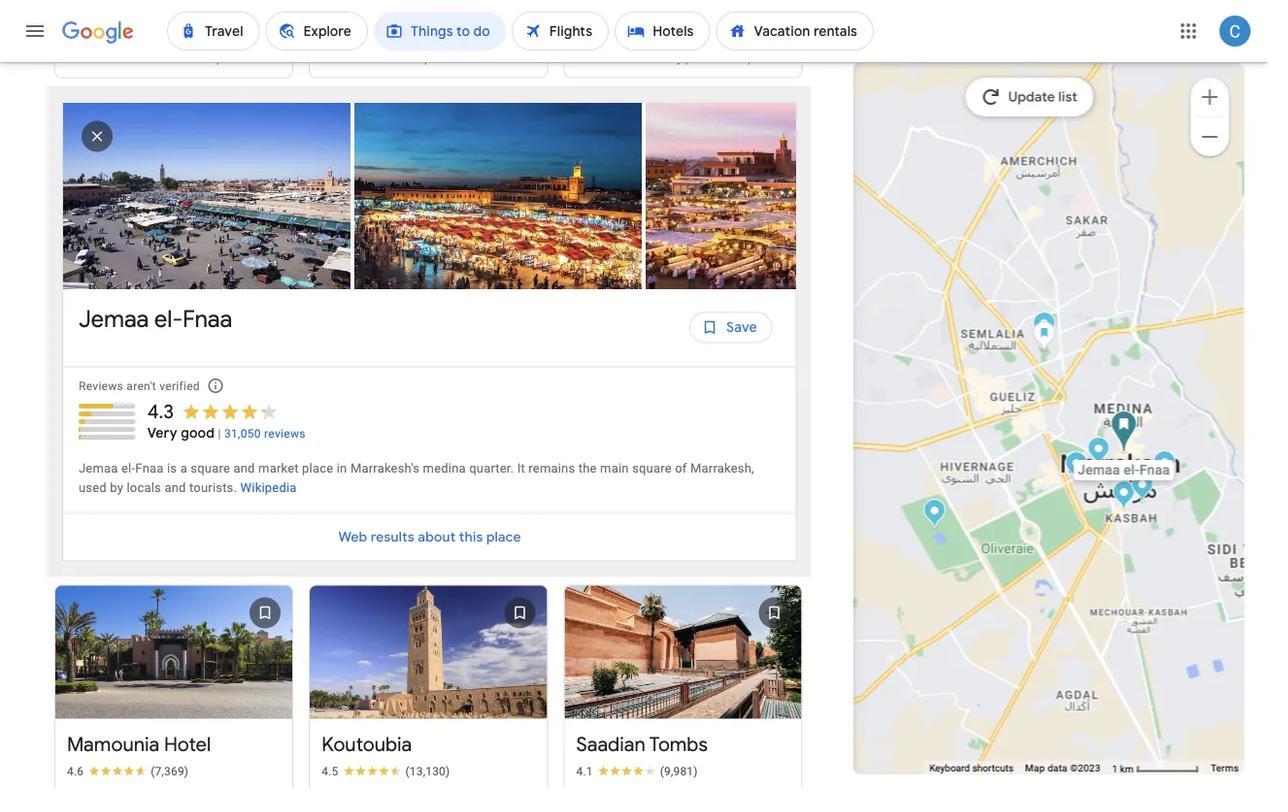 Task type: describe. For each thing, give the bounding box(es) containing it.
koutoubia image
[[1088, 437, 1110, 469]]

2 & from the left
[[461, 52, 468, 65]]

reviews
[[79, 380, 123, 393]]

jemaa for jemaa el-fnaa
[[79, 306, 149, 335]]

market inside jemaa el-fnaa is a square and market place in marrakesh's medina quarter. it remains the main square of marrakesh, used by locals and tourists.
[[258, 462, 299, 476]]

4.6 out of 5 stars from 7,369 reviews image
[[67, 764, 189, 780]]

4.1 out of 5 stars from 9,981 reviews image
[[576, 764, 698, 780]]

century
[[643, 52, 683, 65]]

19th-
[[615, 52, 643, 65]]

4.3 for 4.3 out of 5 stars from 31,050 reviews image
[[67, 28, 84, 42]]

jemaa el-fnaa is a square and market place in marrakesh's medina quarter. it remains the main square of marrakesh, used by locals and tourists.
[[79, 462, 754, 496]]

1
[[1113, 763, 1118, 775]]

about
[[418, 529, 456, 547]]

main menu image
[[23, 19, 47, 43]]

verified
[[160, 380, 200, 393]]

el- for jemaa el-fnaa is a square and market place in marrakesh's medina quarter. it remains the main square of marrakesh, used by locals and tourists.
[[121, 462, 135, 476]]

terms
[[1211, 763, 1239, 775]]

update list button
[[966, 78, 1094, 117]]

in
[[337, 462, 347, 476]]

(13,130)
[[405, 765, 450, 779]]

save koutoubia to collection image
[[497, 591, 543, 637]]

yves saint laurent museum image
[[1033, 312, 1056, 344]]

keyboard shortcuts
[[930, 763, 1014, 775]]

results
[[370, 529, 414, 547]]

jemaa el-fnaa element
[[79, 305, 232, 352]]

(7,369)
[[151, 765, 189, 779]]

2 square from the left
[[632, 462, 672, 476]]

fountains
[[471, 52, 522, 65]]

update list
[[1009, 88, 1078, 106]]

very
[[147, 426, 177, 443]]

good
[[181, 426, 215, 443]]

terms link
[[1211, 763, 1239, 775]]

wikipedia link
[[240, 481, 297, 496]]

map data ©2023
[[1025, 763, 1101, 775]]

plants
[[424, 52, 457, 65]]

main
[[600, 462, 629, 476]]

locals
[[127, 481, 161, 496]]

save mamounia hotel to collection image
[[242, 591, 289, 637]]

update
[[1009, 88, 1056, 106]]

map
[[1025, 763, 1045, 775]]

saadian
[[576, 733, 646, 758]]

fnaa for jemaa el-fnaa is a square and market place in marrakesh's medina quarter. it remains the main square of marrakesh, used by locals and tourists.
[[135, 462, 164, 476]]

saadian tombs image
[[1113, 481, 1135, 513]]

4.3 out of 5 stars from 31,050 reviews. very good. element
[[147, 400, 306, 444]]

local market stalls & street performers
[[67, 52, 276, 65]]

used
[[79, 481, 107, 496]]

4.3 out of 5 stars from 31,050 reviews image
[[67, 27, 195, 43]]

with
[[363, 52, 386, 65]]

reviews aren't verified
[[79, 380, 200, 393]]

save
[[726, 320, 757, 337]]

(9,981)
[[660, 765, 698, 779]]

aren't
[[127, 380, 156, 393]]

complex
[[724, 52, 770, 65]]

tourists.
[[189, 481, 237, 496]]

save button
[[690, 305, 773, 352]]

1 & from the left
[[172, 52, 179, 65]]

jardin majorelle image
[[1033, 321, 1056, 353]]

local
[[67, 52, 96, 65]]

medina
[[423, 462, 466, 476]]

1 horizontal spatial and
[[234, 462, 255, 476]]

save saadian tombs to collection image
[[751, 591, 798, 637]]

street
[[182, 52, 213, 65]]

(40,927)
[[405, 28, 450, 42]]

shortcuts
[[973, 763, 1014, 775]]

4.4 out of 5 stars from 40,927 reviews image
[[322, 27, 450, 43]]

koutoubia
[[322, 733, 412, 758]]



Task type: vqa. For each thing, say whether or not it's contained in the screenshot.
topmost 4.3
yes



Task type: locate. For each thing, give the bounding box(es) containing it.
zoom in map image
[[1198, 85, 1222, 109]]

0 horizontal spatial &
[[172, 52, 179, 65]]

marrakesh's
[[350, 462, 420, 476]]

el- up verified
[[154, 306, 183, 335]]

4.3
[[67, 28, 84, 42], [147, 400, 174, 425]]

very good | 31,050 reviews
[[147, 426, 306, 443]]

0 horizontal spatial 4.5
[[322, 765, 338, 779]]

|
[[218, 427, 221, 441]]

0 vertical spatial and
[[234, 462, 255, 476]]

stalls
[[140, 52, 169, 65]]

4.5 for (13,130)
[[322, 765, 338, 779]]

& right stalls
[[172, 52, 179, 65]]

©2023
[[1070, 763, 1101, 775]]

reviews
[[264, 427, 306, 441]]

4.1
[[576, 765, 593, 779]]

of
[[675, 462, 687, 476]]

jemaa up reviews
[[79, 306, 149, 335]]

remains
[[529, 462, 575, 476]]

badi palace image
[[1131, 473, 1154, 505]]

(31,050)
[[151, 28, 195, 42]]

4.4
[[322, 28, 338, 42]]

4.5 up ornate
[[576, 28, 593, 42]]

& right the "plants"
[[461, 52, 468, 65]]

jemaa up "used"
[[79, 462, 118, 476]]

el- up by
[[121, 462, 135, 476]]

bahia palace image
[[1154, 451, 1176, 483]]

square up tourists.
[[191, 462, 230, 476]]

performers
[[216, 52, 276, 65]]

list
[[63, 53, 937, 340]]

square left of
[[632, 462, 672, 476]]

0 vertical spatial fnaa
[[183, 306, 232, 335]]

0 horizontal spatial el-
[[121, 462, 135, 476]]

menara gardens image
[[923, 499, 946, 531]]

market down 4.3 out of 5 stars from 31,050 reviews image
[[99, 52, 137, 65]]

1 vertical spatial market
[[258, 462, 299, 476]]

jemaa inside jemaa el-fnaa is a square and market place in marrakesh's medina quarter. it remains the main square of marrakesh, used by locals and tourists.
[[79, 462, 118, 476]]

1 vertical spatial el-
[[121, 462, 135, 476]]

hotel
[[164, 733, 211, 758]]

1 horizontal spatial market
[[258, 462, 299, 476]]

palace
[[686, 52, 721, 65]]

1 vertical spatial and
[[165, 481, 186, 496]]

data
[[1048, 763, 1068, 775]]

web results about this place
[[338, 529, 521, 547]]

4.5 down koutoubia
[[322, 765, 338, 779]]

1 horizontal spatial 4.5
[[576, 28, 593, 42]]

keyboard shortcuts button
[[930, 762, 1014, 776]]

web
[[338, 529, 367, 547]]

list item
[[646, 53, 937, 340], [63, 89, 354, 304], [354, 103, 646, 290]]

fnaa for jemaa el-fnaa
[[183, 306, 232, 335]]

4.5 for (11,263)
[[576, 28, 593, 42]]

0 horizontal spatial square
[[191, 462, 230, 476]]

1 km button
[[1107, 761, 1205, 776]]

quarter.
[[469, 462, 514, 476]]

place left in
[[302, 462, 333, 476]]

this
[[459, 529, 483, 547]]

and up wikipedia link
[[234, 462, 255, 476]]

the
[[579, 462, 597, 476]]

1 jemaa from the top
[[79, 306, 149, 335]]

a
[[180, 462, 187, 476]]

0 horizontal spatial place
[[302, 462, 333, 476]]

1 horizontal spatial el-
[[154, 306, 183, 335]]

&
[[172, 52, 179, 65], [461, 52, 468, 65]]

square
[[191, 462, 230, 476], [632, 462, 672, 476]]

garden with exotic plants & fountains
[[322, 52, 522, 65]]

1 horizontal spatial &
[[461, 52, 468, 65]]

map region
[[825, 23, 1268, 789]]

4.3 up 'very'
[[147, 400, 174, 425]]

market up wikipedia link
[[258, 462, 299, 476]]

ornate 19th-century palace complex
[[576, 52, 770, 65]]

0 horizontal spatial market
[[99, 52, 137, 65]]

mamounia hotel
[[67, 733, 211, 758]]

4.3 for 4.3 out of 5 stars from 31,050 reviews. very good. element
[[147, 400, 174, 425]]

1 vertical spatial fnaa
[[135, 462, 164, 476]]

0 vertical spatial 4.5
[[576, 28, 593, 42]]

exotic
[[389, 52, 421, 65]]

close detail image
[[74, 114, 120, 160]]

2 jemaa from the top
[[79, 462, 118, 476]]

tombs
[[649, 733, 708, 758]]

place right the this at the left
[[486, 529, 521, 547]]

0 horizontal spatial fnaa
[[135, 462, 164, 476]]

is
[[167, 462, 177, 476]]

0 horizontal spatial 4.3
[[67, 28, 84, 42]]

0 vertical spatial jemaa
[[79, 306, 149, 335]]

4.6
[[67, 765, 84, 779]]

saadian tombs
[[576, 733, 708, 758]]

list
[[1059, 88, 1078, 106]]

4.3 inside image
[[67, 28, 84, 42]]

zoom out map image
[[1198, 125, 1222, 148]]

31,050
[[224, 427, 261, 441]]

1 square from the left
[[191, 462, 230, 476]]

0 vertical spatial el-
[[154, 306, 183, 335]]

by
[[110, 481, 123, 496]]

0 horizontal spatial and
[[165, 481, 186, 496]]

1 vertical spatial 4.5
[[322, 765, 338, 779]]

mamounia hotel image
[[1065, 452, 1088, 484]]

market
[[99, 52, 137, 65], [258, 462, 299, 476]]

1 vertical spatial 4.3
[[147, 400, 174, 425]]

4.3 up local
[[67, 28, 84, 42]]

1 horizontal spatial fnaa
[[183, 306, 232, 335]]

it
[[517, 462, 525, 476]]

and
[[234, 462, 255, 476], [165, 481, 186, 496]]

and down is
[[165, 481, 186, 496]]

0 vertical spatial place
[[302, 462, 333, 476]]

fnaa
[[183, 306, 232, 335], [135, 462, 164, 476]]

place
[[302, 462, 333, 476], [486, 529, 521, 547]]

ornate
[[576, 52, 612, 65]]

wikipedia
[[240, 481, 297, 496]]

place inside jemaa el-fnaa is a square and market place in marrakesh's medina quarter. it remains the main square of marrakesh, used by locals and tourists.
[[302, 462, 333, 476]]

4.5 out of 5 stars from 13,130 reviews image
[[322, 764, 450, 780]]

4.5 inside "image"
[[322, 765, 338, 779]]

0 vertical spatial 4.3
[[67, 28, 84, 42]]

1 horizontal spatial square
[[632, 462, 672, 476]]

jemaa el-fnaa
[[79, 306, 232, 335]]

el- inside jemaa el-fnaa is a square and market place in marrakesh's medina quarter. it remains the main square of marrakesh, used by locals and tourists.
[[121, 462, 135, 476]]

jemaa
[[79, 306, 149, 335], [79, 462, 118, 476]]

4.5
[[576, 28, 593, 42], [322, 765, 338, 779]]

fnaa up reviews aren't verified "image"
[[183, 306, 232, 335]]

1 horizontal spatial place
[[486, 529, 521, 547]]

1 vertical spatial jemaa
[[79, 462, 118, 476]]

keyboard
[[930, 763, 970, 775]]

1 vertical spatial place
[[486, 529, 521, 547]]

31,050 reviews link
[[224, 426, 306, 442]]

fnaa inside jemaa el-fnaa is a square and market place in marrakesh's medina quarter. it remains the main square of marrakesh, used by locals and tourists.
[[135, 462, 164, 476]]

marrakesh,
[[691, 462, 754, 476]]

(11,263)
[[660, 28, 705, 42]]

4.5 inside image
[[576, 28, 593, 42]]

4.5 out of 5 stars from 11,263 reviews image
[[576, 27, 705, 43]]

0 vertical spatial market
[[99, 52, 137, 65]]

el- for jemaa el-fnaa
[[154, 306, 183, 335]]

jemaa for jemaa el-fnaa is a square and market place in marrakesh's medina quarter. it remains the main square of marrakesh, used by locals and tourists.
[[79, 462, 118, 476]]

garden
[[322, 52, 360, 65]]

1 horizontal spatial 4.3
[[147, 400, 174, 425]]

el-
[[154, 306, 183, 335], [121, 462, 135, 476]]

jemaa el-fnaa image
[[1111, 411, 1137, 455]]

reviews aren't verified image
[[192, 363, 239, 410]]

mamounia
[[67, 733, 160, 758]]

1 km
[[1113, 763, 1136, 775]]

fnaa up locals
[[135, 462, 164, 476]]

km
[[1120, 763, 1134, 775]]



